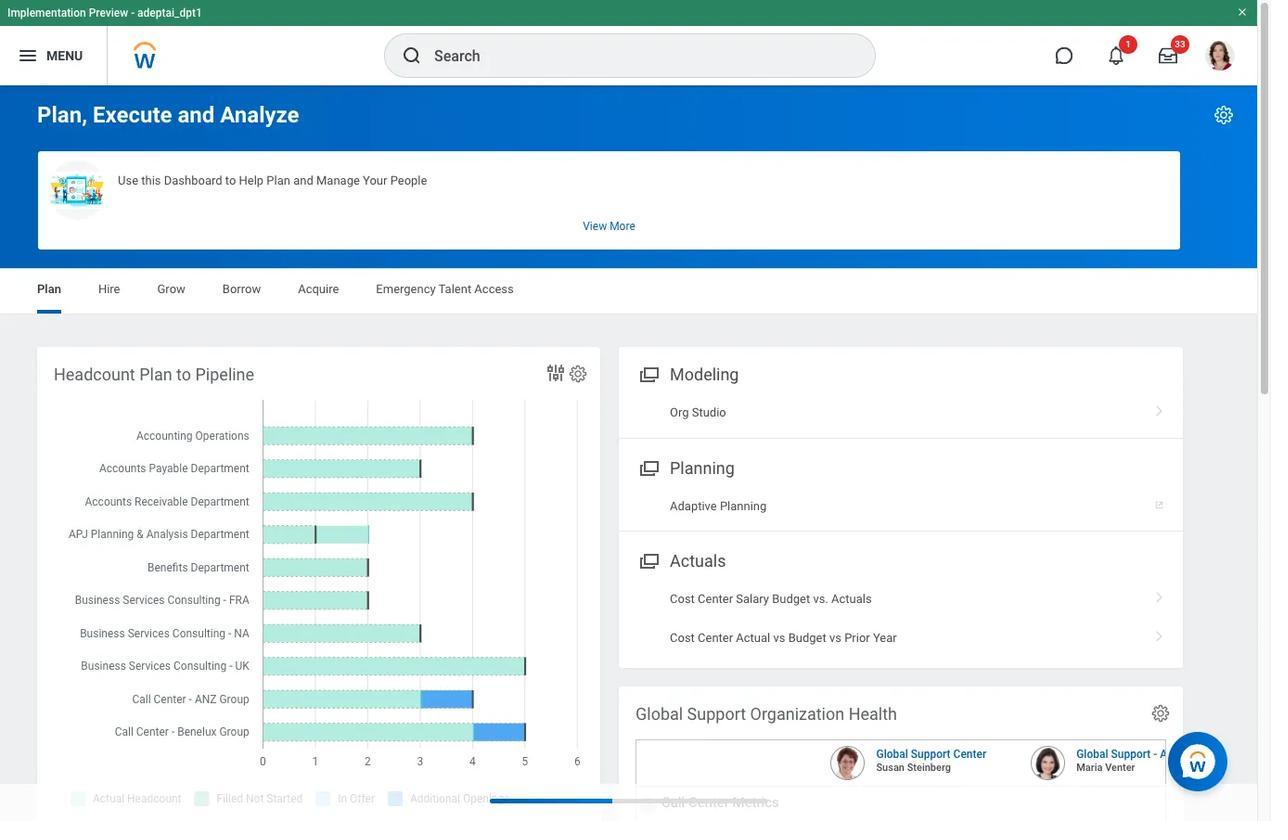 Task type: vqa. For each thing, say whether or not it's contained in the screenshot.
nbox icon on the bottom of the page
no



Task type: locate. For each thing, give the bounding box(es) containing it.
maria
[[1077, 762, 1103, 774]]

susan
[[876, 762, 905, 774]]

salary
[[736, 592, 769, 606]]

health
[[849, 704, 897, 724]]

- left africa
[[1154, 748, 1157, 761]]

global support organization health element
[[619, 687, 1271, 821]]

1 vertical spatial menu group image
[[636, 547, 661, 573]]

2 horizontal spatial global
[[1077, 748, 1108, 761]]

menu group image for planning
[[636, 454, 661, 479]]

0 vertical spatial and
[[178, 102, 215, 128]]

0 vertical spatial -
[[131, 6, 135, 19]]

to left help
[[225, 174, 236, 187]]

planning right adaptive
[[720, 499, 767, 513]]

1 vertical spatial planning
[[720, 499, 767, 513]]

0 vertical spatial budget
[[772, 592, 810, 606]]

- inside menu banner
[[131, 6, 135, 19]]

actuals down adaptive
[[670, 551, 726, 571]]

2 chevron right image from the top
[[1148, 624, 1172, 643]]

1 vertical spatial cost
[[670, 631, 695, 644]]

&
[[1193, 748, 1200, 761]]

menu group image
[[636, 361, 661, 386]]

1 horizontal spatial plan
[[139, 365, 172, 384]]

menu
[[46, 48, 83, 63]]

budget down vs.
[[788, 631, 826, 644]]

budget
[[772, 592, 810, 606], [788, 631, 826, 644]]

1 vs from the left
[[773, 631, 785, 644]]

0 horizontal spatial plan
[[37, 282, 61, 296]]

to left pipeline
[[176, 365, 191, 384]]

chevron right image
[[1148, 586, 1172, 604], [1148, 624, 1172, 643]]

and
[[178, 102, 215, 128], [293, 174, 313, 187]]

1 horizontal spatial vs
[[829, 631, 842, 644]]

middle
[[1203, 748, 1237, 761]]

planning
[[670, 458, 735, 477], [720, 499, 767, 513]]

0 horizontal spatial actuals
[[670, 551, 726, 571]]

menu group image
[[636, 454, 661, 479], [636, 547, 661, 573]]

support up steinberg on the right
[[911, 748, 951, 761]]

0 vertical spatial to
[[225, 174, 236, 187]]

plan right headcount
[[139, 365, 172, 384]]

support for -
[[1111, 748, 1151, 761]]

tab list containing plan
[[19, 269, 1239, 314]]

plan
[[267, 174, 290, 187], [37, 282, 61, 296], [139, 365, 172, 384]]

- for africa
[[1154, 748, 1157, 761]]

cost
[[670, 592, 695, 606], [670, 631, 695, 644]]

0 horizontal spatial -
[[131, 6, 135, 19]]

budget left vs.
[[772, 592, 810, 606]]

use this dashboard to help plan and manage your people
[[118, 174, 427, 187]]

2 horizontal spatial plan
[[267, 174, 290, 187]]

chevron right image for cost center actual vs budget vs prior year
[[1148, 624, 1172, 643]]

org studio
[[670, 406, 726, 420]]

center for metrics
[[688, 794, 729, 811]]

support inside global support - africa & middle east g maria venter
[[1111, 748, 1151, 761]]

support
[[687, 704, 746, 724], [911, 748, 951, 761], [1111, 748, 1151, 761]]

chevron right image inside cost center actual vs budget vs prior year link
[[1148, 624, 1172, 643]]

metrics
[[733, 794, 779, 811]]

1 horizontal spatial and
[[293, 174, 313, 187]]

center
[[698, 592, 733, 606], [698, 631, 733, 644], [953, 748, 987, 761], [688, 794, 729, 811]]

cost center actual vs budget vs prior year
[[670, 631, 897, 644]]

global for global support organization health
[[636, 704, 683, 724]]

budget inside 'link'
[[772, 592, 810, 606]]

profile logan mcneil image
[[1205, 41, 1235, 74]]

0 horizontal spatial to
[[176, 365, 191, 384]]

1 horizontal spatial actuals
[[831, 592, 872, 606]]

center inside 'link'
[[698, 592, 733, 606]]

plan, execute and analyze
[[37, 102, 299, 128]]

talent
[[439, 282, 472, 296]]

cost left actual
[[670, 631, 695, 644]]

prior
[[844, 631, 870, 644]]

1 horizontal spatial -
[[1154, 748, 1157, 761]]

to
[[225, 174, 236, 187], [176, 365, 191, 384]]

1 chevron right image from the top
[[1148, 586, 1172, 604]]

vs left prior
[[829, 631, 842, 644]]

global up maria
[[1077, 748, 1108, 761]]

plan inside "button"
[[267, 174, 290, 187]]

0 horizontal spatial support
[[687, 704, 746, 724]]

borrow
[[223, 282, 261, 296]]

global support - africa & middle east g maria venter
[[1077, 748, 1271, 774]]

help
[[239, 174, 264, 187]]

0 vertical spatial actuals
[[670, 551, 726, 571]]

adaptive
[[670, 499, 717, 513]]

list
[[619, 580, 1183, 657]]

steinberg
[[907, 762, 951, 774]]

tab list
[[19, 269, 1239, 314]]

analyze
[[220, 102, 299, 128]]

cost center salary budget vs. actuals
[[670, 592, 872, 606]]

2 cost from the top
[[670, 631, 695, 644]]

actuals
[[670, 551, 726, 571], [831, 592, 872, 606]]

plan right help
[[267, 174, 290, 187]]

support up venter
[[1111, 748, 1151, 761]]

headcount plan to pipeline element
[[37, 347, 600, 821]]

cost inside 'link'
[[670, 592, 695, 606]]

cost for cost center salary budget vs. actuals
[[670, 592, 695, 606]]

cost left salary
[[670, 592, 695, 606]]

2 horizontal spatial support
[[1111, 748, 1151, 761]]

0 vertical spatial chevron right image
[[1148, 586, 1172, 604]]

0 horizontal spatial and
[[178, 102, 215, 128]]

planning up adaptive
[[670, 458, 735, 477]]

2 menu group image from the top
[[636, 547, 661, 573]]

1 vertical spatial -
[[1154, 748, 1157, 761]]

menu button
[[0, 26, 107, 85]]

global
[[636, 704, 683, 724], [876, 748, 908, 761], [1077, 748, 1108, 761]]

execute
[[93, 102, 172, 128]]

1 horizontal spatial support
[[911, 748, 951, 761]]

1 vertical spatial actuals
[[831, 592, 872, 606]]

configure this page image
[[1213, 104, 1235, 126]]

vs right actual
[[773, 631, 785, 644]]

1 vertical spatial chevron right image
[[1148, 624, 1172, 643]]

list containing cost center salary budget vs. actuals
[[619, 580, 1183, 657]]

chevron right image inside cost center salary budget vs. actuals 'link'
[[1148, 586, 1172, 604]]

0 vertical spatial menu group image
[[636, 454, 661, 479]]

- inside global support - africa & middle east g maria venter
[[1154, 748, 1157, 761]]

actuals right vs.
[[831, 592, 872, 606]]

0 vertical spatial plan
[[267, 174, 290, 187]]

cost center actual vs budget vs prior year link
[[619, 618, 1183, 657]]

configure headcount plan to pipeline image
[[568, 364, 588, 384]]

vs
[[773, 631, 785, 644], [829, 631, 842, 644]]

global up the "susan"
[[876, 748, 908, 761]]

plan left the "hire"
[[37, 282, 61, 296]]

1 cost from the top
[[670, 592, 695, 606]]

and left analyze
[[178, 102, 215, 128]]

1 vertical spatial and
[[293, 174, 313, 187]]

actual
[[736, 631, 770, 644]]

support left organization
[[687, 704, 746, 724]]

- right preview
[[131, 6, 135, 19]]

0 vertical spatial cost
[[670, 592, 695, 606]]

and left 'manage'
[[293, 174, 313, 187]]

chevron right image for cost center salary budget vs. actuals
[[1148, 586, 1172, 604]]

0 horizontal spatial vs
[[773, 631, 785, 644]]

notifications large image
[[1107, 46, 1126, 65]]

2 vs from the left
[[829, 631, 842, 644]]

0 horizontal spatial global
[[636, 704, 683, 724]]

33
[[1175, 39, 1186, 49]]

preview
[[89, 6, 128, 19]]

2 vertical spatial plan
[[139, 365, 172, 384]]

emergency
[[376, 282, 436, 296]]

-
[[131, 6, 135, 19], [1154, 748, 1157, 761]]

1 horizontal spatial global
[[876, 748, 908, 761]]

1 horizontal spatial to
[[225, 174, 236, 187]]

org studio link
[[619, 394, 1183, 432]]

1 menu group image from the top
[[636, 454, 661, 479]]

access
[[474, 282, 514, 296]]

global up call
[[636, 704, 683, 724]]



Task type: describe. For each thing, give the bounding box(es) containing it.
implementation
[[7, 6, 86, 19]]

adeptai_dpt1
[[137, 6, 202, 19]]

global support center
[[876, 748, 987, 761]]

use
[[118, 174, 138, 187]]

east
[[1239, 748, 1261, 761]]

call center metrics
[[662, 794, 779, 811]]

- for adeptai_dpt1
[[131, 6, 135, 19]]

acquire
[[298, 282, 339, 296]]

inbox large image
[[1159, 46, 1177, 65]]

list inside plan, execute and analyze main content
[[619, 580, 1183, 657]]

actuals inside 'link'
[[831, 592, 872, 606]]

call
[[662, 794, 685, 811]]

studio
[[692, 406, 726, 420]]

support for center
[[911, 748, 951, 761]]

global support organization health
[[636, 704, 897, 724]]

cost for cost center actual vs budget vs prior year
[[670, 631, 695, 644]]

configure and view chart data image
[[545, 362, 567, 384]]

tab list inside plan, execute and analyze main content
[[19, 269, 1239, 314]]

global for global support center
[[876, 748, 908, 761]]

hire
[[98, 282, 120, 296]]

headcount plan to pipeline
[[54, 365, 254, 384]]

venter
[[1105, 762, 1135, 774]]

close environment banner image
[[1237, 6, 1248, 18]]

plan, execute and analyze main content
[[0, 85, 1271, 821]]

1 vertical spatial to
[[176, 365, 191, 384]]

vs.
[[813, 592, 828, 606]]

adaptive planning
[[670, 499, 767, 513]]

1
[[1126, 39, 1131, 49]]

ext link image
[[1153, 492, 1172, 511]]

menu banner
[[0, 0, 1257, 85]]

g
[[1264, 748, 1271, 761]]

cost center salary budget vs. actuals link
[[619, 580, 1183, 618]]

1 button
[[1096, 35, 1138, 76]]

global inside global support - africa & middle east g maria venter
[[1077, 748, 1108, 761]]

justify image
[[17, 45, 39, 67]]

plan,
[[37, 102, 87, 128]]

33 button
[[1148, 35, 1190, 76]]

support for organization
[[687, 704, 746, 724]]

org
[[670, 406, 689, 420]]

modeling
[[670, 365, 739, 384]]

global support - africa & middle east g link
[[1077, 744, 1271, 761]]

this
[[141, 174, 161, 187]]

center for actual
[[698, 631, 733, 644]]

0 vertical spatial planning
[[670, 458, 735, 477]]

organization
[[750, 704, 845, 724]]

headcount
[[54, 365, 135, 384]]

grow
[[157, 282, 185, 296]]

search image
[[401, 45, 423, 67]]

to inside "button"
[[225, 174, 236, 187]]

1 vertical spatial plan
[[37, 282, 61, 296]]

year
[[873, 631, 897, 644]]

africa
[[1160, 748, 1190, 761]]

menu group image for actuals
[[636, 547, 661, 573]]

implementation preview -   adeptai_dpt1
[[7, 6, 202, 19]]

use this dashboard to help plan and manage your people button
[[38, 151, 1180, 250]]

your
[[363, 174, 387, 187]]

manage
[[316, 174, 360, 187]]

dashboard
[[164, 174, 222, 187]]

center for salary
[[698, 592, 733, 606]]

adaptive planning link
[[619, 487, 1183, 525]]

Search Workday  search field
[[434, 35, 837, 76]]

chevron right image
[[1148, 399, 1172, 418]]

emergency talent access
[[376, 282, 514, 296]]

global support center link
[[876, 744, 987, 761]]

and inside use this dashboard to help plan and manage your people "button"
[[293, 174, 313, 187]]

susan steinberg
[[876, 762, 951, 774]]

configure global support organization health image
[[1151, 703, 1171, 724]]

1 vertical spatial budget
[[788, 631, 826, 644]]

people
[[390, 174, 427, 187]]

pipeline
[[195, 365, 254, 384]]



